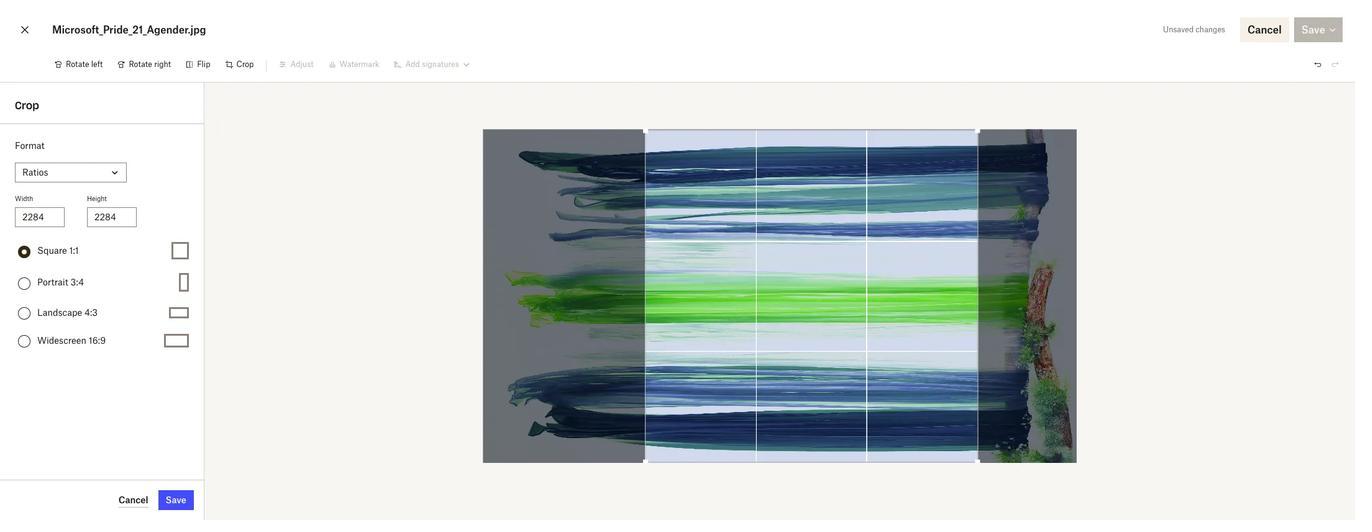 Task type: vqa. For each thing, say whether or not it's contained in the screenshot.
left the Cancel
yes



Task type: describe. For each thing, give the bounding box(es) containing it.
flip
[[197, 60, 210, 69]]

unsaved
[[1164, 25, 1194, 34]]

save
[[166, 495, 187, 506]]

Landscape 4:3 radio
[[18, 308, 30, 320]]

cancel for cancel button to the bottom
[[119, 495, 148, 506]]

Portrait 3:4 radio
[[18, 278, 30, 290]]

format
[[15, 141, 45, 151]]

crop button
[[218, 55, 261, 75]]

4:3
[[85, 307, 98, 318]]

1 vertical spatial cancel button
[[119, 494, 148, 509]]

1 horizontal spatial cancel button
[[1241, 17, 1290, 42]]

Square 1:1 radio
[[18, 246, 30, 258]]

right
[[154, 60, 171, 69]]

rotate for rotate left
[[66, 60, 89, 69]]

16:9
[[89, 335, 106, 346]]

Widescreen 16:9 radio
[[18, 336, 30, 348]]

width
[[15, 195, 33, 203]]

rotate right button
[[110, 55, 179, 75]]

square 1:1
[[37, 246, 79, 256]]

landscape 4:3
[[37, 307, 98, 318]]

save button
[[158, 491, 194, 511]]

cancel for the rightmost cancel button
[[1248, 24, 1282, 36]]

left
[[91, 60, 103, 69]]



Task type: locate. For each thing, give the bounding box(es) containing it.
height
[[87, 195, 107, 203]]

Width number field
[[22, 211, 57, 224]]

widescreen
[[37, 335, 86, 346]]

crop inside button
[[237, 60, 254, 69]]

1 vertical spatial crop
[[15, 99, 39, 112]]

cancel button left save button
[[119, 494, 148, 509]]

rotate inside button
[[66, 60, 89, 69]]

0 vertical spatial cancel button
[[1241, 17, 1290, 42]]

portrait 3:4
[[37, 277, 84, 288]]

crop
[[237, 60, 254, 69], [15, 99, 39, 112]]

rotate left
[[66, 60, 103, 69]]

flip button
[[179, 55, 218, 75]]

3:4
[[71, 277, 84, 288]]

landscape
[[37, 307, 82, 318]]

rotate left right
[[129, 60, 152, 69]]

changes
[[1196, 25, 1226, 34]]

2 rotate from the left
[[129, 60, 152, 69]]

0 vertical spatial cancel
[[1248, 24, 1282, 36]]

ratios
[[22, 167, 48, 178]]

rotate left left
[[66, 60, 89, 69]]

0 horizontal spatial crop
[[15, 99, 39, 112]]

portrait
[[37, 277, 68, 288]]

cancel right changes
[[1248, 24, 1282, 36]]

square
[[37, 246, 67, 256]]

0 horizontal spatial cancel
[[119, 495, 148, 506]]

rotate left button
[[47, 55, 110, 75]]

rotate
[[66, 60, 89, 69], [129, 60, 152, 69]]

cancel button
[[1241, 17, 1290, 42], [119, 494, 148, 509]]

cancel button right changes
[[1241, 17, 1290, 42]]

0 vertical spatial crop
[[237, 60, 254, 69]]

rotate for rotate right
[[129, 60, 152, 69]]

None field
[[0, 0, 96, 14]]

1 horizontal spatial rotate
[[129, 60, 152, 69]]

close image
[[17, 20, 32, 40]]

unsaved changes
[[1164, 25, 1226, 34]]

Format button
[[15, 163, 127, 183]]

0 horizontal spatial cancel button
[[119, 494, 148, 509]]

0 horizontal spatial rotate
[[66, 60, 89, 69]]

1 vertical spatial cancel
[[119, 495, 148, 506]]

rotate right
[[129, 60, 171, 69]]

cancel inside button
[[1248, 24, 1282, 36]]

cancel left save
[[119, 495, 148, 506]]

crop up format
[[15, 99, 39, 112]]

Height number field
[[94, 211, 129, 224]]

1:1
[[69, 246, 79, 256]]

crop right flip
[[237, 60, 254, 69]]

microsoft_pride_21_agender.jpg
[[52, 24, 206, 36]]

cancel
[[1248, 24, 1282, 36], [119, 495, 148, 506]]

1 rotate from the left
[[66, 60, 89, 69]]

rotate inside button
[[129, 60, 152, 69]]

widescreen 16:9
[[37, 335, 106, 346]]

1 horizontal spatial crop
[[237, 60, 254, 69]]

1 horizontal spatial cancel
[[1248, 24, 1282, 36]]



